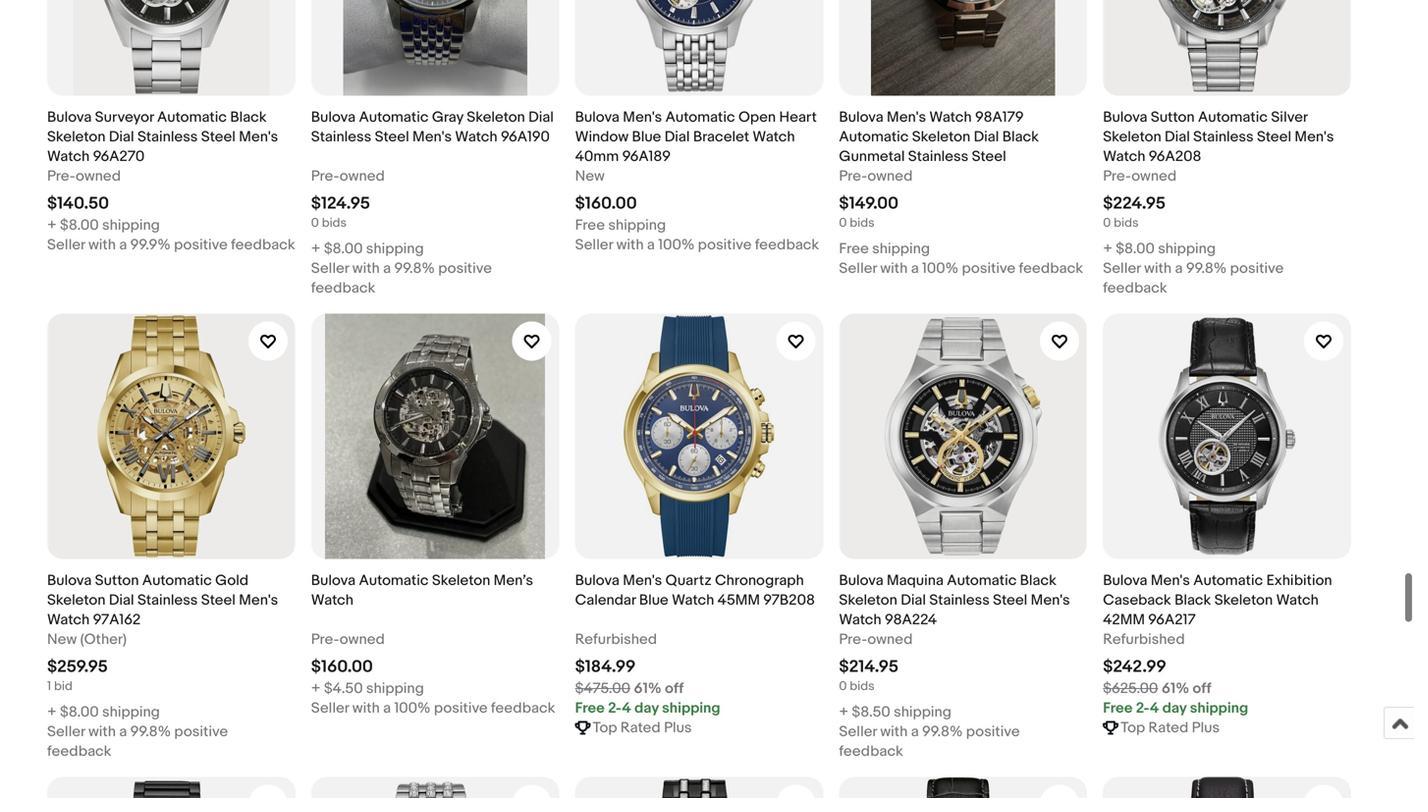 Task type: locate. For each thing, give the bounding box(es) containing it.
0 bids text field down $149.00
[[839, 215, 875, 231]]

0 horizontal spatial seller with a 100% positive feedback text field
[[311, 699, 555, 718]]

pre-owned text field up "$140.50"
[[47, 166, 121, 186]]

bulova sutton automatic gold skeleton dial stainless steel men's watch 97a162 new (other) $259.95 1 bid + $8.00 shipping seller with a 99.8% positive feedback
[[47, 572, 278, 761]]

45mm
[[718, 592, 760, 609]]

$160.00 inside bulova men's automatic open heart window blue dial bracelet watch 40mm 96a189 new $160.00 free shipping seller with a 100% positive feedback
[[575, 193, 637, 214]]

$124.95
[[311, 193, 370, 214]]

0 down $149.00
[[839, 215, 847, 231]]

dial up 97a162
[[109, 592, 134, 609]]

1 horizontal spatial pre-owned text field
[[311, 166, 385, 186]]

1 horizontal spatial new
[[575, 167, 605, 185]]

stainless for $259.95
[[137, 592, 198, 609]]

dial down 98a179
[[974, 128, 999, 146]]

off
[[665, 680, 684, 698], [1193, 680, 1212, 698]]

top rated plus text field for $184.99
[[593, 718, 692, 738]]

61% right $625.00
[[1162, 680, 1190, 698]]

watch up new (other) text box
[[47, 611, 90, 629]]

bulova up $224.95 text field
[[1103, 108, 1148, 126]]

$184.99
[[575, 657, 636, 678]]

free 2-4 day shipping text field for $242.99
[[1103, 699, 1249, 718]]

top rated plus
[[593, 719, 692, 737], [1121, 719, 1220, 737]]

0 horizontal spatial free 2-4 day shipping text field
[[575, 699, 721, 718]]

$259.95
[[47, 657, 108, 678]]

bulova up $124.95
[[311, 108, 356, 126]]

owned inside bulova men's watch 98a179 automatic skeleton dial black gunmetal stainless steel pre-owned $149.00 0 bids free shipping seller with a 100% positive feedback
[[868, 167, 913, 185]]

1 horizontal spatial top rated plus text field
[[1121, 718, 1220, 738]]

open
[[739, 108, 776, 126]]

skeleton
[[467, 108, 525, 126], [47, 128, 106, 146], [912, 128, 971, 146], [1103, 128, 1162, 146], [432, 572, 490, 590], [47, 592, 106, 609], [839, 592, 898, 609], [1215, 592, 1273, 609]]

blue
[[632, 128, 661, 146], [639, 592, 669, 609]]

1 0 bids text field from the left
[[311, 215, 347, 231]]

1 61% from the left
[[634, 680, 662, 698]]

bulova up window
[[575, 108, 620, 126]]

Free 2-4 day shipping text field
[[575, 699, 721, 718], [1103, 699, 1249, 718]]

steel for $224.95
[[1257, 128, 1292, 146]]

0 horizontal spatial + $8.00 shipping text field
[[311, 239, 424, 259]]

new up $259.95 text field
[[47, 631, 77, 649]]

$8.00 inside bulova surveyor automatic black skeleton dial stainless steel men's watch 96a270 pre-owned $140.50 + $8.00 shipping seller with a 99.9% positive feedback
[[60, 216, 99, 234]]

dial down the maquina
[[901, 592, 926, 609]]

top rated plus down previous price $475.00 61% off text field
[[593, 719, 692, 737]]

1 horizontal spatial 61%
[[1162, 680, 1190, 698]]

refurbished
[[575, 631, 657, 649], [1103, 631, 1185, 649]]

day
[[635, 700, 659, 717], [1163, 700, 1187, 717]]

0 horizontal spatial top
[[593, 719, 617, 737]]

2- down $475.00 at bottom
[[608, 700, 622, 717]]

owned down 96a208
[[1132, 167, 1177, 185]]

1 off from the left
[[665, 680, 684, 698]]

+ $8.00 shipping text field for $259.95
[[47, 703, 160, 722]]

0 vertical spatial free shipping text field
[[575, 215, 666, 235]]

seller down $124.95
[[311, 260, 349, 277]]

2-
[[608, 700, 622, 717], [1136, 700, 1150, 717]]

free down $160.00 text box
[[575, 216, 605, 234]]

pre- for $214.95
[[839, 631, 868, 649]]

bulova inside bulova surveyor automatic black skeleton dial stainless steel men's watch 96a270 pre-owned $140.50 + $8.00 shipping seller with a 99.9% positive feedback
[[47, 108, 92, 126]]

98a179
[[975, 108, 1024, 126]]

a inside bulova maquina automatic black skeleton dial stainless steel men's watch 98a224 pre-owned $214.95 0 bids + $8.50 shipping seller with a 99.8% positive feedback
[[911, 723, 919, 741]]

owned down 98a224
[[868, 631, 913, 649]]

1 vertical spatial 0 bids text field
[[839, 679, 875, 694]]

owned down 96a270
[[76, 167, 121, 185]]

bulova men's automatic exhibition caseback black skeleton watch 42mm 96a217 refurbished $242.99 $625.00 61% off free 2-4 day shipping
[[1103, 572, 1333, 717]]

pre-owned text field for $140.50
[[47, 166, 121, 186]]

with
[[88, 236, 116, 254], [616, 236, 644, 254], [352, 260, 380, 277], [881, 260, 908, 277], [1145, 260, 1172, 277], [352, 700, 380, 717], [88, 723, 116, 741], [881, 723, 908, 741]]

steel inside bulova maquina automatic black skeleton dial stainless steel men's watch 98a224 pre-owned $214.95 0 bids + $8.50 shipping seller with a 99.8% positive feedback
[[993, 592, 1028, 609]]

pre- inside bulova maquina automatic black skeleton dial stainless steel men's watch 98a224 pre-owned $214.95 0 bids + $8.50 shipping seller with a 99.8% positive feedback
[[839, 631, 868, 649]]

owned for $214.95
[[868, 631, 913, 649]]

Seller with a 99.8% positive feedback text field
[[311, 259, 560, 298], [1103, 259, 1352, 298], [839, 722, 1088, 762]]

bulova inside bulova men's automatic open heart window blue dial bracelet watch 40mm 96a189 new $160.00 free shipping seller with a 100% positive feedback
[[575, 108, 620, 126]]

Pre-owned text field
[[839, 166, 913, 186], [1103, 166, 1177, 186], [311, 630, 385, 650]]

quartz
[[666, 572, 712, 590]]

0 vertical spatial blue
[[632, 128, 661, 146]]

1 vertical spatial free shipping text field
[[839, 239, 930, 259]]

0 down $124.95
[[311, 215, 319, 231]]

0 horizontal spatial free shipping text field
[[575, 215, 666, 235]]

2 rated from the left
[[1149, 719, 1189, 737]]

pre- down gunmetal
[[839, 167, 868, 185]]

2 top from the left
[[1121, 719, 1145, 737]]

bulova for $224.95
[[1103, 108, 1148, 126]]

2 61% from the left
[[1162, 680, 1190, 698]]

dial up 96a190
[[529, 108, 554, 126]]

0 vertical spatial 0 bids text field
[[839, 215, 875, 231]]

sutton up 96a208
[[1151, 108, 1195, 126]]

shipping inside bulova sutton automatic silver skeleton dial stainless steel men's watch 96a208 pre-owned $224.95 0 bids + $8.00 shipping seller with a 99.8% positive feedback
[[1158, 240, 1216, 258]]

1 0 bids text field from the top
[[839, 215, 875, 231]]

Seller with a 99.9% positive feedback text field
[[47, 235, 295, 255]]

1 vertical spatial blue
[[639, 592, 669, 609]]

1 horizontal spatial free shipping text field
[[839, 239, 930, 259]]

free down $149.00
[[839, 240, 869, 258]]

99.8% inside bulova sutton automatic silver skeleton dial stainless steel men's watch 96a208 pre-owned $224.95 0 bids + $8.00 shipping seller with a 99.8% positive feedback
[[1186, 260, 1227, 277]]

sutton up 97a162
[[95, 572, 139, 590]]

sutton inside bulova sutton automatic silver skeleton dial stainless steel men's watch 96a208 pre-owned $224.95 0 bids + $8.00 shipping seller with a 99.8% positive feedback
[[1151, 108, 1195, 126]]

2 free 2-4 day shipping text field from the left
[[1103, 699, 1249, 718]]

top
[[593, 719, 617, 737], [1121, 719, 1145, 737]]

1 top rated plus text field from the left
[[593, 718, 692, 738]]

+ left $8.50
[[839, 704, 849, 721]]

4 down previous price $625.00 61% off 'text box'
[[1150, 700, 1160, 717]]

bids down $149.00
[[850, 215, 875, 231]]

free shipping text field down $149.00
[[839, 239, 930, 259]]

stainless
[[137, 128, 198, 146], [311, 128, 372, 146], [1194, 128, 1254, 146], [908, 148, 969, 165], [137, 592, 198, 609], [930, 592, 990, 609]]

96a217
[[1149, 611, 1196, 629]]

2 + $8.00 shipping text field from the top
[[47, 703, 160, 722]]

$160.00 text field
[[575, 193, 637, 214]]

stainless for $224.95
[[1194, 128, 1254, 146]]

bulova up gunmetal
[[839, 108, 884, 126]]

1 horizontal spatial top
[[1121, 719, 1145, 737]]

sutton for $259.95
[[95, 572, 139, 590]]

0 inside pre-owned $124.95 0 bids + $8.00 shipping seller with a 99.8% positive feedback
[[311, 215, 319, 231]]

automatic
[[157, 108, 227, 126], [359, 108, 429, 126], [666, 108, 735, 126], [1198, 108, 1268, 126], [839, 128, 909, 146], [142, 572, 212, 590], [359, 572, 429, 590], [947, 572, 1017, 590], [1194, 572, 1263, 590]]

dial up 96a208
[[1165, 128, 1190, 146]]

bulova for $259.95
[[47, 572, 92, 590]]

1 plus from the left
[[664, 719, 692, 737]]

a inside the pre-owned $160.00 + $4.50 shipping seller with a 100% positive feedback
[[383, 700, 391, 717]]

0 horizontal spatial refurbished
[[575, 631, 657, 649]]

shipping down previous price $625.00 61% off 'text box'
[[1190, 700, 1249, 717]]

+ $8.00 shipping text field down "$140.50"
[[47, 215, 160, 235]]

pre-owned text field for $214.95
[[839, 630, 913, 650]]

$160.00 up $4.50
[[311, 657, 373, 678]]

pre- inside bulova surveyor automatic black skeleton dial stainless steel men's watch 96a270 pre-owned $140.50 + $8.00 shipping seller with a 99.9% positive feedback
[[47, 167, 76, 185]]

2 0 bids text field from the top
[[839, 679, 875, 694]]

free 2-4 day shipping text field down $475.00 at bottom
[[575, 699, 721, 718]]

watch down gray
[[455, 128, 498, 146]]

pre-owned text field up the $214.95
[[839, 630, 913, 650]]

sutton
[[1151, 108, 1195, 126], [95, 572, 139, 590]]

seller down "$140.50"
[[47, 236, 85, 254]]

1 horizontal spatial 100%
[[658, 236, 695, 254]]

pre- up the $214.95
[[839, 631, 868, 649]]

2 2- from the left
[[1136, 700, 1150, 717]]

positive inside bulova surveyor automatic black skeleton dial stainless steel men's watch 96a270 pre-owned $140.50 + $8.00 shipping seller with a 99.9% positive feedback
[[174, 236, 228, 254]]

automatic inside bulova men's watch 98a179 automatic skeleton dial black gunmetal stainless steel pre-owned $149.00 0 bids free shipping seller with a 100% positive feedback
[[839, 128, 909, 146]]

shipping up 99.9%
[[102, 216, 160, 234]]

pre-owned $160.00 + $4.50 shipping seller with a 100% positive feedback
[[311, 631, 555, 717]]

watch inside bulova men's automatic exhibition caseback black skeleton watch 42mm 96a217 refurbished $242.99 $625.00 61% off free 2-4 day shipping
[[1277, 592, 1319, 609]]

free
[[575, 216, 605, 234], [839, 240, 869, 258], [575, 700, 605, 717], [1103, 700, 1133, 717]]

pre-owned text field up $224.95 text field
[[1103, 166, 1177, 186]]

free 2-4 day shipping text field down $625.00
[[1103, 699, 1249, 718]]

a inside bulova surveyor automatic black skeleton dial stainless steel men's watch 96a270 pre-owned $140.50 + $8.00 shipping seller with a 99.9% positive feedback
[[119, 236, 127, 254]]

stainless right gunmetal
[[908, 148, 969, 165]]

2 horizontal spatial pre-owned text field
[[839, 630, 913, 650]]

2 refurbished from the left
[[1103, 631, 1185, 649]]

bids down $224.95 text field
[[1114, 215, 1139, 231]]

pre- up $124.95
[[311, 167, 340, 185]]

feedback
[[231, 236, 295, 254], [755, 236, 819, 254], [1019, 260, 1083, 277], [311, 279, 376, 297], [1103, 279, 1168, 297], [491, 700, 555, 717], [47, 743, 111, 761], [839, 743, 904, 761]]

free shipping text field for $160.00
[[575, 215, 666, 235]]

1 horizontal spatial refurbished
[[1103, 631, 1185, 649]]

1 vertical spatial + $8.00 shipping text field
[[47, 703, 160, 722]]

bulova
[[47, 108, 92, 126], [311, 108, 356, 126], [575, 108, 620, 126], [839, 108, 884, 126], [1103, 108, 1148, 126], [47, 572, 92, 590], [311, 572, 356, 590], [575, 572, 620, 590], [839, 572, 884, 590], [1103, 572, 1148, 590]]

1 horizontal spatial sutton
[[1151, 108, 1195, 126]]

1 2- from the left
[[608, 700, 622, 717]]

100%
[[658, 236, 695, 254], [922, 260, 959, 277], [394, 700, 431, 717]]

+ $8.00 shipping text field
[[47, 215, 160, 235], [47, 703, 160, 722]]

calendar
[[575, 592, 636, 609]]

new inside bulova men's automatic open heart window blue dial bracelet watch 40mm 96a189 new $160.00 free shipping seller with a 100% positive feedback
[[575, 167, 605, 185]]

+ $8.50 shipping text field
[[839, 703, 952, 722]]

Refurbished text field
[[1103, 630, 1185, 650]]

dial inside bulova maquina automatic black skeleton dial stainless steel men's watch 98a224 pre-owned $214.95 0 bids + $8.50 shipping seller with a 99.8% positive feedback
[[901, 592, 926, 609]]

seller inside bulova men's watch 98a179 automatic skeleton dial black gunmetal stainless steel pre-owned $149.00 0 bids free shipping seller with a 100% positive feedback
[[839, 260, 877, 277]]

99.8% for $259.95
[[130, 723, 171, 741]]

dial
[[529, 108, 554, 126], [109, 128, 134, 146], [665, 128, 690, 146], [974, 128, 999, 146], [1165, 128, 1190, 146], [109, 592, 134, 609], [901, 592, 926, 609]]

$8.00 down $140.50 text field
[[60, 216, 99, 234]]

1 top rated plus from the left
[[593, 719, 692, 737]]

top rated plus down previous price $625.00 61% off 'text box'
[[1121, 719, 1220, 737]]

1 + $8.00 shipping text field from the left
[[311, 239, 424, 259]]

$8.00 inside bulova sutton automatic gold skeleton dial stainless steel men's watch 97a162 new (other) $259.95 1 bid + $8.00 shipping seller with a 99.8% positive feedback
[[60, 704, 99, 721]]

100% inside the pre-owned $160.00 + $4.50 shipping seller with a 100% positive feedback
[[394, 700, 431, 717]]

42mm
[[1103, 611, 1145, 629]]

top rated plus text field down previous price $475.00 61% off text field
[[593, 718, 692, 738]]

a
[[119, 236, 127, 254], [647, 236, 655, 254], [383, 260, 391, 277], [911, 260, 919, 277], [1175, 260, 1183, 277], [383, 700, 391, 717], [119, 723, 127, 741], [911, 723, 919, 741]]

bulova up 'calendar'
[[575, 572, 620, 590]]

2 top rated plus text field from the left
[[1121, 718, 1220, 738]]

free inside bulova men's automatic open heart window blue dial bracelet watch 40mm 96a189 new $160.00 free shipping seller with a 100% positive feedback
[[575, 216, 605, 234]]

bids down $214.95 text field
[[850, 679, 875, 694]]

shipping down $124.95
[[366, 240, 424, 258]]

$214.95 text field
[[839, 657, 899, 678]]

0 horizontal spatial new
[[47, 631, 77, 649]]

New text field
[[575, 166, 605, 186]]

rated for $242.99
[[1149, 719, 1189, 737]]

+ inside the pre-owned $160.00 + $4.50 shipping seller with a 100% positive feedback
[[311, 680, 321, 698]]

1 horizontal spatial off
[[1193, 680, 1212, 698]]

0 bids text field
[[839, 215, 875, 231], [839, 679, 875, 694]]

$224.95 text field
[[1103, 193, 1166, 214]]

1 4 from the left
[[622, 700, 631, 717]]

Pre-owned text field
[[47, 166, 121, 186], [311, 166, 385, 186], [839, 630, 913, 650]]

seller
[[47, 236, 85, 254], [575, 236, 613, 254], [311, 260, 349, 277], [839, 260, 877, 277], [1103, 260, 1141, 277], [311, 700, 349, 717], [47, 723, 85, 741], [839, 723, 877, 741]]

black
[[230, 108, 267, 126], [1003, 128, 1039, 146], [1020, 572, 1057, 590], [1175, 592, 1212, 609]]

pre-
[[47, 167, 76, 185], [311, 167, 340, 185], [839, 167, 868, 185], [1103, 167, 1132, 185], [311, 631, 340, 649], [839, 631, 868, 649]]

pre- for $224.95
[[1103, 167, 1132, 185]]

1 horizontal spatial free 2-4 day shipping text field
[[1103, 699, 1249, 718]]

stainless up 97a162
[[137, 592, 198, 609]]

with down $149.00 text field
[[881, 260, 908, 277]]

owned inside bulova surveyor automatic black skeleton dial stainless steel men's watch 96a270 pre-owned $140.50 + $8.00 shipping seller with a 99.9% positive feedback
[[76, 167, 121, 185]]

shipping down $149.00
[[872, 240, 930, 258]]

1 horizontal spatial 4
[[1150, 700, 1160, 717]]

1 top from the left
[[593, 719, 617, 737]]

0 bids text field down $224.95 text field
[[1103, 215, 1139, 231]]

0 inside bulova maquina automatic black skeleton dial stainless steel men's watch 98a224 pre-owned $214.95 0 bids + $8.50 shipping seller with a 99.8% positive feedback
[[839, 679, 847, 694]]

bulova automatic skeleton men's watch
[[311, 572, 533, 609]]

free shipping text field for $149.00
[[839, 239, 930, 259]]

1 horizontal spatial seller with a 99.8% positive feedback text field
[[839, 722, 1088, 762]]

0 for $214.95
[[839, 679, 847, 694]]

positive inside pre-owned $124.95 0 bids + $8.00 shipping seller with a 99.8% positive feedback
[[438, 260, 492, 277]]

day down previous price $625.00 61% off 'text box'
[[1163, 700, 1187, 717]]

0 horizontal spatial rated
[[621, 719, 661, 737]]

steel inside bulova surveyor automatic black skeleton dial stainless steel men's watch 96a270 pre-owned $140.50 + $8.00 shipping seller with a 99.9% positive feedback
[[201, 128, 236, 146]]

0 horizontal spatial top rated plus text field
[[593, 718, 692, 738]]

watch down exhibition
[[1277, 592, 1319, 609]]

free shipping text field down $160.00 text box
[[575, 215, 666, 235]]

with inside bulova maquina automatic black skeleton dial stainless steel men's watch 98a224 pre-owned $214.95 0 bids + $8.50 shipping seller with a 99.8% positive feedback
[[881, 723, 908, 741]]

0 horizontal spatial 2-
[[608, 700, 622, 717]]

0 horizontal spatial pre-owned text field
[[47, 166, 121, 186]]

$475.00
[[575, 680, 631, 698]]

+ down $224.95 text field
[[1103, 240, 1113, 258]]

shipping right $4.50
[[366, 680, 424, 698]]

automatic inside bulova surveyor automatic black skeleton dial stainless steel men's watch 96a270 pre-owned $140.50 + $8.00 shipping seller with a 99.9% positive feedback
[[157, 108, 227, 126]]

with down $160.00 text box
[[616, 236, 644, 254]]

stainless inside bulova surveyor automatic black skeleton dial stainless steel men's watch 96a270 pre-owned $140.50 + $8.00 shipping seller with a 99.9% positive feedback
[[137, 128, 198, 146]]

4 down previous price $475.00 61% off text field
[[622, 700, 631, 717]]

owned for $140.50
[[76, 167, 121, 185]]

(other)
[[80, 631, 127, 649]]

free 2-4 day shipping text field for $184.99
[[575, 699, 721, 718]]

rated
[[621, 719, 661, 737], [1149, 719, 1189, 737]]

0 horizontal spatial $160.00
[[311, 657, 373, 678]]

0 bids text field
[[311, 215, 347, 231], [1103, 215, 1139, 231]]

plus
[[664, 719, 692, 737], [1192, 719, 1220, 737]]

blue down quartz
[[639, 592, 669, 609]]

stainless down surveyor
[[137, 128, 198, 146]]

1 horizontal spatial 2-
[[1136, 700, 1150, 717]]

plus for $242.99
[[1192, 719, 1220, 737]]

1 horizontal spatial day
[[1163, 700, 1187, 717]]

steel
[[201, 128, 236, 146], [375, 128, 409, 146], [1257, 128, 1292, 146], [972, 148, 1007, 165], [201, 592, 236, 609], [993, 592, 1028, 609]]

watch up $224.95 text field
[[1103, 148, 1146, 165]]

0 bids text field down $124.95
[[311, 215, 347, 231]]

2 day from the left
[[1163, 700, 1187, 717]]

owned
[[76, 167, 121, 185], [340, 167, 385, 185], [868, 167, 913, 185], [1132, 167, 1177, 185], [340, 631, 385, 649], [868, 631, 913, 649]]

seller inside bulova sutton automatic gold skeleton dial stainless steel men's watch 97a162 new (other) $259.95 1 bid + $8.00 shipping seller with a 99.8% positive feedback
[[47, 723, 85, 741]]

watch inside bulova sutton automatic gold skeleton dial stainless steel men's watch 97a162 new (other) $259.95 1 bid + $8.00 shipping seller with a 99.8% positive feedback
[[47, 611, 90, 629]]

new down the 40mm
[[575, 167, 605, 185]]

2 top rated plus from the left
[[1121, 719, 1220, 737]]

seller with a 99.8% positive feedback text field for $224.95
[[1103, 259, 1352, 298]]

2 plus from the left
[[1192, 719, 1220, 737]]

2 horizontal spatial pre-owned text field
[[1103, 166, 1177, 186]]

bulova inside bulova men's watch 98a179 automatic skeleton dial black gunmetal stainless steel pre-owned $149.00 0 bids free shipping seller with a 100% positive feedback
[[839, 108, 884, 126]]

free inside bulova men's automatic exhibition caseback black skeleton watch 42mm 96a217 refurbished $242.99 $625.00 61% off free 2-4 day shipping
[[1103, 700, 1133, 717]]

blue up 96a189
[[632, 128, 661, 146]]

4
[[622, 700, 631, 717], [1150, 700, 1160, 717]]

1 horizontal spatial seller with a 100% positive feedback text field
[[839, 259, 1083, 278]]

stainless up $124.95
[[311, 128, 372, 146]]

0 horizontal spatial top rated plus
[[593, 719, 692, 737]]

0 horizontal spatial plus
[[664, 719, 692, 737]]

free down $625.00
[[1103, 700, 1133, 717]]

2 4 from the left
[[1150, 700, 1160, 717]]

shipping
[[102, 216, 160, 234], [608, 216, 666, 234], [366, 240, 424, 258], [872, 240, 930, 258], [1158, 240, 1216, 258], [366, 680, 424, 698], [662, 700, 721, 717], [1190, 700, 1249, 717], [102, 704, 160, 721], [894, 704, 952, 721]]

top rated plus text field down previous price $625.00 61% off 'text box'
[[1121, 718, 1220, 738]]

99.8%
[[394, 260, 435, 277], [1186, 260, 1227, 277], [130, 723, 171, 741], [922, 723, 963, 741]]

men's inside bulova surveyor automatic black skeleton dial stainless steel men's watch 96a270 pre-owned $140.50 + $8.00 shipping seller with a 99.9% positive feedback
[[239, 128, 278, 146]]

1 horizontal spatial $160.00
[[575, 193, 637, 214]]

$8.50
[[852, 704, 891, 721]]

bids inside bulova men's watch 98a179 automatic skeleton dial black gunmetal stainless steel pre-owned $149.00 0 bids free shipping seller with a 100% positive feedback
[[850, 215, 875, 231]]

0 horizontal spatial 0 bids text field
[[311, 215, 347, 231]]

seller down $4.50
[[311, 700, 349, 717]]

2- inside bulova men's automatic exhibition caseback black skeleton watch 42mm 96a217 refurbished $242.99 $625.00 61% off free 2-4 day shipping
[[1136, 700, 1150, 717]]

watch up $140.50 text field
[[47, 148, 90, 165]]

1 + $8.00 shipping text field from the top
[[47, 215, 160, 235]]

watch
[[930, 108, 972, 126], [455, 128, 498, 146], [753, 128, 795, 146], [47, 148, 90, 165], [1103, 148, 1146, 165], [311, 592, 354, 609], [672, 592, 714, 609], [1277, 592, 1319, 609], [47, 611, 90, 629], [839, 611, 882, 629]]

a inside bulova men's watch 98a179 automatic skeleton dial black gunmetal stainless steel pre-owned $149.00 0 bids free shipping seller with a 100% positive feedback
[[911, 260, 919, 277]]

0 horizontal spatial 61%
[[634, 680, 662, 698]]

stainless for $140.50
[[137, 128, 198, 146]]

bulova inside bulova men's quartz chronograph calendar blue watch 45mm 97b208
[[575, 572, 620, 590]]

$149.00
[[839, 193, 899, 214]]

1 horizontal spatial + $8.00 shipping text field
[[1103, 239, 1216, 259]]

$242.99
[[1103, 657, 1167, 678]]

bulova up new (other) text box
[[47, 572, 92, 590]]

refurbished down 42mm
[[1103, 631, 1185, 649]]

1 free 2-4 day shipping text field from the left
[[575, 699, 721, 718]]

plus for $184.99
[[664, 719, 692, 737]]

free inside bulova men's watch 98a179 automatic skeleton dial black gunmetal stainless steel pre-owned $149.00 0 bids free shipping seller with a 100% positive feedback
[[839, 240, 869, 258]]

with down "$140.50"
[[88, 236, 116, 254]]

dial up 96a189
[[665, 128, 690, 146]]

0 horizontal spatial off
[[665, 680, 684, 698]]

61% right $475.00 at bottom
[[634, 680, 662, 698]]

+
[[47, 216, 57, 234], [311, 240, 321, 258], [1103, 240, 1113, 258], [311, 680, 321, 698], [47, 704, 57, 721], [839, 704, 849, 721]]

bulova inside bulova automatic gray skeleton dial stainless steel men's watch 96a190
[[311, 108, 356, 126]]

shipping right $8.50
[[894, 704, 952, 721]]

1 horizontal spatial 0 bids text field
[[1103, 215, 1139, 231]]

0 vertical spatial seller with a 100% positive feedback text field
[[839, 259, 1083, 278]]

0 horizontal spatial day
[[635, 700, 659, 717]]

feedback inside bulova men's watch 98a179 automatic skeleton dial black gunmetal stainless steel pre-owned $149.00 0 bids free shipping seller with a 100% positive feedback
[[1019, 260, 1083, 277]]

automatic inside bulova men's automatic open heart window blue dial bracelet watch 40mm 96a189 new $160.00 free shipping seller with a 100% positive feedback
[[666, 108, 735, 126]]

0 horizontal spatial sutton
[[95, 572, 139, 590]]

with down $124.95
[[352, 260, 380, 277]]

1
[[47, 679, 51, 694]]

0 bids text field for $214.95
[[839, 679, 875, 694]]

black inside bulova maquina automatic black skeleton dial stainless steel men's watch 98a224 pre-owned $214.95 0 bids + $8.50 shipping seller with a 99.8% positive feedback
[[1020, 572, 1057, 590]]

0 horizontal spatial 4
[[622, 700, 631, 717]]

2 + $8.00 shipping text field from the left
[[1103, 239, 1216, 259]]

+ down $124.95
[[311, 240, 321, 258]]

day inside bulova men's automatic exhibition caseback black skeleton watch 42mm 96a217 refurbished $242.99 $625.00 61% off free 2-4 day shipping
[[1163, 700, 1187, 717]]

seller down $160.00 text box
[[575, 236, 613, 254]]

$8.00 down bid
[[60, 704, 99, 721]]

bulova for $149.00
[[839, 108, 884, 126]]

seller down $224.95 text field
[[1103, 260, 1141, 277]]

99.8% inside pre-owned $124.95 0 bids + $8.00 shipping seller with a 99.8% positive feedback
[[394, 260, 435, 277]]

pre- up $224.95 text field
[[1103, 167, 1132, 185]]

2 vertical spatial 100%
[[394, 700, 431, 717]]

0 bids text field for $124.95
[[311, 215, 347, 231]]

2 horizontal spatial seller with a 99.8% positive feedback text field
[[1103, 259, 1352, 298]]

bulova inside bulova men's automatic exhibition caseback black skeleton watch 42mm 96a217 refurbished $242.99 $625.00 61% off free 2-4 day shipping
[[1103, 572, 1148, 590]]

+ down "$140.50"
[[47, 216, 57, 234]]

61%
[[634, 680, 662, 698], [1162, 680, 1190, 698]]

previous price $475.00 61% off text field
[[575, 679, 684, 699]]

0
[[311, 215, 319, 231], [839, 215, 847, 231], [1103, 215, 1111, 231], [839, 679, 847, 694]]

watch down open
[[753, 128, 795, 146]]

seller inside the pre-owned $160.00 + $4.50 shipping seller with a 100% positive feedback
[[311, 700, 349, 717]]

sutton inside bulova sutton automatic gold skeleton dial stainless steel men's watch 97a162 new (other) $259.95 1 bid + $8.00 shipping seller with a 99.8% positive feedback
[[95, 572, 139, 590]]

bulova maquina automatic black skeleton dial stainless steel men's watch 98a224 pre-owned $214.95 0 bids + $8.50 shipping seller with a 99.8% positive feedback
[[839, 572, 1070, 761]]

with down $224.95 text field
[[1145, 260, 1172, 277]]

1 vertical spatial 100%
[[922, 260, 959, 277]]

0 vertical spatial 100%
[[658, 236, 695, 254]]

top for $242.99
[[1121, 719, 1145, 737]]

$160.00
[[575, 193, 637, 214], [311, 657, 373, 678]]

1 horizontal spatial plus
[[1192, 719, 1220, 737]]

1 bid text field
[[47, 679, 73, 694]]

0 vertical spatial + $8.00 shipping text field
[[47, 215, 160, 235]]

1 vertical spatial $160.00
[[311, 657, 373, 678]]

seller inside bulova surveyor automatic black skeleton dial stainless steel men's watch 96a270 pre-owned $140.50 + $8.00 shipping seller with a 99.9% positive feedback
[[47, 236, 85, 254]]

seller down $8.50
[[839, 723, 877, 741]]

pre-owned text field for $124.95
[[311, 166, 385, 186]]

watch inside bulova surveyor automatic black skeleton dial stainless steel men's watch 96a270 pre-owned $140.50 + $8.00 shipping seller with a 99.9% positive feedback
[[47, 148, 90, 165]]

seller with a 99.8% positive feedback text field for $214.95
[[839, 722, 1088, 762]]

new
[[575, 167, 605, 185], [47, 631, 77, 649]]

Free shipping text field
[[575, 215, 666, 235], [839, 239, 930, 259]]

men's inside bulova sutton automatic silver skeleton dial stainless steel men's watch 96a208 pre-owned $224.95 0 bids + $8.00 shipping seller with a 99.8% positive feedback
[[1295, 128, 1334, 146]]

men's
[[623, 108, 662, 126], [887, 108, 926, 126], [239, 128, 278, 146], [413, 128, 452, 146], [1295, 128, 1334, 146], [623, 572, 662, 590], [1151, 572, 1190, 590], [239, 592, 278, 609], [1031, 592, 1070, 609]]

watch inside bulova men's quartz chronograph calendar blue watch 45mm 97b208
[[672, 592, 714, 609]]

1 vertical spatial seller with a 100% positive feedback text field
[[311, 699, 555, 718]]

2- down $625.00
[[1136, 700, 1150, 717]]

$8.00 down $124.95
[[324, 240, 363, 258]]

automatic inside bulova men's automatic exhibition caseback black skeleton watch 42mm 96a217 refurbished $242.99 $625.00 61% off free 2-4 day shipping
[[1194, 572, 1263, 590]]

watch inside bulova maquina automatic black skeleton dial stainless steel men's watch 98a224 pre-owned $214.95 0 bids + $8.50 shipping seller with a 99.8% positive feedback
[[839, 611, 882, 629]]

1 refurbished from the left
[[575, 631, 657, 649]]

with inside bulova men's automatic open heart window blue dial bracelet watch 40mm 96a189 new $160.00 free shipping seller with a 100% positive feedback
[[616, 236, 644, 254]]

0 horizontal spatial pre-owned text field
[[311, 630, 385, 650]]

2 horizontal spatial 100%
[[922, 260, 959, 277]]

surveyor
[[95, 108, 154, 126]]

99.8% inside bulova sutton automatic gold skeleton dial stainless steel men's watch 97a162 new (other) $259.95 1 bid + $8.00 shipping seller with a 99.8% positive feedback
[[130, 723, 171, 741]]

0 vertical spatial new
[[575, 167, 605, 185]]

pre-owned text field for $149.00
[[839, 166, 913, 186]]

1 horizontal spatial rated
[[1149, 719, 1189, 737]]

0 vertical spatial sutton
[[1151, 108, 1195, 126]]

+ down "1"
[[47, 704, 57, 721]]

dial up 96a270
[[109, 128, 134, 146]]

0 bids text field for $224.95
[[1103, 215, 1139, 231]]

shipping down previous price $475.00 61% off text field
[[662, 700, 721, 717]]

watch inside the bulova automatic skeleton men's watch
[[311, 592, 354, 609]]

shipping inside bulova maquina automatic black skeleton dial stainless steel men's watch 98a224 pre-owned $214.95 0 bids + $8.50 shipping seller with a 99.8% positive feedback
[[894, 704, 952, 721]]

bulova surveyor automatic black skeleton dial stainless steel men's watch 96a270 pre-owned $140.50 + $8.00 shipping seller with a 99.9% positive feedback
[[47, 108, 295, 254]]

bulova inside bulova sutton automatic gold skeleton dial stainless steel men's watch 97a162 new (other) $259.95 1 bid + $8.00 shipping seller with a 99.8% positive feedback
[[47, 572, 92, 590]]

automatic inside bulova maquina automatic black skeleton dial stainless steel men's watch 98a224 pre-owned $214.95 0 bids + $8.50 shipping seller with a 99.8% positive feedback
[[947, 572, 1017, 590]]

0 inside bulova sutton automatic silver skeleton dial stainless steel men's watch 96a208 pre-owned $224.95 0 bids + $8.00 shipping seller with a 99.8% positive feedback
[[1103, 215, 1111, 231]]

96a208
[[1149, 148, 1202, 165]]

automatic inside the bulova automatic skeleton men's watch
[[359, 572, 429, 590]]

Top Rated Plus text field
[[593, 718, 692, 738], [1121, 718, 1220, 738]]

owned for $149.00
[[868, 167, 913, 185]]

1 rated from the left
[[621, 719, 661, 737]]

bids for $149.00
[[850, 215, 875, 231]]

heart
[[779, 108, 817, 126]]

$160.00 text field
[[311, 657, 373, 678]]

Seller with a 100% positive feedback text field
[[839, 259, 1083, 278], [311, 699, 555, 718]]

2 off from the left
[[1193, 680, 1212, 698]]

bulova up $160.00 text field
[[311, 572, 356, 590]]

seller down $149.00 text field
[[839, 260, 877, 277]]

automatic for 61%
[[1194, 572, 1263, 590]]

$8.00
[[60, 216, 99, 234], [324, 240, 363, 258], [1116, 240, 1155, 258], [60, 704, 99, 721]]

bulova men's watch 98a179 automatic skeleton dial black gunmetal stainless steel pre-owned $149.00 0 bids free shipping seller with a 100% positive feedback
[[839, 108, 1083, 277]]

1 vertical spatial sutton
[[95, 572, 139, 590]]

pre-owned text field up $160.00 text field
[[311, 630, 385, 650]]

1 horizontal spatial top rated plus
[[1121, 719, 1220, 737]]

1 day from the left
[[635, 700, 659, 717]]

98a224
[[885, 611, 937, 629]]

2 0 bids text field from the left
[[1103, 215, 1139, 231]]

positive inside bulova sutton automatic gold skeleton dial stainless steel men's watch 97a162 new (other) $259.95 1 bid + $8.00 shipping seller with a 99.8% positive feedback
[[174, 723, 228, 741]]

bids inside bulova sutton automatic silver skeleton dial stainless steel men's watch 96a208 pre-owned $224.95 0 bids + $8.00 shipping seller with a 99.8% positive feedback
[[1114, 215, 1139, 231]]

1 vertical spatial new
[[47, 631, 77, 649]]

1 horizontal spatial pre-owned text field
[[839, 166, 913, 186]]

rated down previous price $625.00 61% off 'text box'
[[1149, 719, 1189, 737]]

0 horizontal spatial 100%
[[394, 700, 431, 717]]

previous price $625.00 61% off text field
[[1103, 679, 1212, 699]]

stainless up 96a208
[[1194, 128, 1254, 146]]

black inside bulova men's watch 98a179 automatic skeleton dial black gunmetal stainless steel pre-owned $149.00 0 bids free shipping seller with a 100% positive feedback
[[1003, 128, 1039, 146]]

automatic inside bulova automatic gray skeleton dial stainless steel men's watch 96a190
[[359, 108, 429, 126]]

positive inside bulova men's automatic open heart window blue dial bracelet watch 40mm 96a189 new $160.00 free shipping seller with a 100% positive feedback
[[698, 236, 752, 254]]

96a190
[[501, 128, 550, 146]]

0 vertical spatial $160.00
[[575, 193, 637, 214]]

bracelet
[[693, 128, 750, 146]]

top rated plus for $184.99
[[593, 719, 692, 737]]

bids
[[322, 215, 347, 231], [850, 215, 875, 231], [1114, 215, 1139, 231], [850, 679, 875, 694]]

+ $4.50 shipping text field
[[311, 679, 424, 699]]

99.9%
[[130, 236, 171, 254]]

positive inside bulova maquina automatic black skeleton dial stainless steel men's watch 98a224 pre-owned $214.95 0 bids + $8.50 shipping seller with a 99.8% positive feedback
[[966, 723, 1020, 741]]

positive
[[174, 236, 228, 254], [698, 236, 752, 254], [438, 260, 492, 277], [962, 260, 1016, 277], [1230, 260, 1284, 277], [434, 700, 488, 717], [174, 723, 228, 741], [966, 723, 1020, 741]]

0 horizontal spatial seller with a 99.8% positive feedback text field
[[311, 259, 560, 298]]

+ $8.00 shipping text field
[[311, 239, 424, 259], [1103, 239, 1216, 259]]

+ $8.00 shipping text field down $124.95
[[311, 239, 424, 259]]

bids for $214.95
[[850, 679, 875, 694]]



Task type: describe. For each thing, give the bounding box(es) containing it.
bulova inside the bulova automatic skeleton men's watch
[[311, 572, 356, 590]]

4 inside bulova men's automatic exhibition caseback black skeleton watch 42mm 96a217 refurbished $242.99 $625.00 61% off free 2-4 day shipping
[[1150, 700, 1160, 717]]

seller with a 100% positive feedback text field for $149.00
[[839, 259, 1083, 278]]

100% inside bulova men's watch 98a179 automatic skeleton dial black gunmetal stainless steel pre-owned $149.00 0 bids free shipping seller with a 100% positive feedback
[[922, 260, 959, 277]]

positive inside the pre-owned $160.00 + $4.50 shipping seller with a 100% positive feedback
[[434, 700, 488, 717]]

maquina
[[887, 572, 944, 590]]

skeleton inside bulova sutton automatic gold skeleton dial stainless steel men's watch 97a162 new (other) $259.95 1 bid + $8.00 shipping seller with a 99.8% positive feedback
[[47, 592, 106, 609]]

owned inside the pre-owned $160.00 + $4.50 shipping seller with a 100% positive feedback
[[340, 631, 385, 649]]

dial inside bulova automatic gray skeleton dial stainless steel men's watch 96a190
[[529, 108, 554, 126]]

steel for $214.95
[[993, 592, 1028, 609]]

+ inside bulova maquina automatic black skeleton dial stainless steel men's watch 98a224 pre-owned $214.95 0 bids + $8.50 shipping seller with a 99.8% positive feedback
[[839, 704, 849, 721]]

dial inside bulova sutton automatic silver skeleton dial stainless steel men's watch 96a208 pre-owned $224.95 0 bids + $8.00 shipping seller with a 99.8% positive feedback
[[1165, 128, 1190, 146]]

$224.95
[[1103, 193, 1166, 214]]

pre-owned text field for $224.95
[[1103, 166, 1177, 186]]

bids inside pre-owned $124.95 0 bids + $8.00 shipping seller with a 99.8% positive feedback
[[322, 215, 347, 231]]

+ inside bulova surveyor automatic black skeleton dial stainless steel men's watch 96a270 pre-owned $140.50 + $8.00 shipping seller with a 99.9% positive feedback
[[47, 216, 57, 234]]

watch inside bulova automatic gray skeleton dial stainless steel men's watch 96a190
[[455, 128, 498, 146]]

$4.50
[[324, 680, 363, 698]]

steel for $259.95
[[201, 592, 236, 609]]

+ inside pre-owned $124.95 0 bids + $8.00 shipping seller with a 99.8% positive feedback
[[311, 240, 321, 258]]

refurbished inside refurbished $184.99 $475.00 61% off free 2-4 day shipping
[[575, 631, 657, 649]]

stainless inside bulova men's watch 98a179 automatic skeleton dial black gunmetal stainless steel pre-owned $149.00 0 bids free shipping seller with a 100% positive feedback
[[908, 148, 969, 165]]

40mm
[[575, 148, 619, 165]]

refurbished $184.99 $475.00 61% off free 2-4 day shipping
[[575, 631, 721, 717]]

bulova for $140.50
[[47, 108, 92, 126]]

stainless inside bulova automatic gray skeleton dial stainless steel men's watch 96a190
[[311, 128, 372, 146]]

day inside refurbished $184.99 $475.00 61% off free 2-4 day shipping
[[635, 700, 659, 717]]

skeleton inside bulova sutton automatic silver skeleton dial stainless steel men's watch 96a208 pre-owned $224.95 0 bids + $8.00 shipping seller with a 99.8% positive feedback
[[1103, 128, 1162, 146]]

men's inside bulova men's automatic exhibition caseback black skeleton watch 42mm 96a217 refurbished $242.99 $625.00 61% off free 2-4 day shipping
[[1151, 572, 1190, 590]]

exhibition
[[1267, 572, 1333, 590]]

$140.50
[[47, 193, 109, 214]]

61% inside refurbished $184.99 $475.00 61% off free 2-4 day shipping
[[634, 680, 662, 698]]

off inside bulova men's automatic exhibition caseback black skeleton watch 42mm 96a217 refurbished $242.99 $625.00 61% off free 2-4 day shipping
[[1193, 680, 1212, 698]]

New (Other) text field
[[47, 630, 127, 650]]

seller with a 100% positive feedback text field for $160.00
[[311, 699, 555, 718]]

Seller with a 99.8% positive feedback text field
[[47, 722, 295, 762]]

96a270
[[93, 148, 145, 165]]

owned inside pre-owned $124.95 0 bids + $8.00 shipping seller with a 99.8% positive feedback
[[340, 167, 385, 185]]

top for $184.99
[[593, 719, 617, 737]]

feedback inside the pre-owned $160.00 + $4.50 shipping seller with a 100% positive feedback
[[491, 700, 555, 717]]

99.8% for $224.95
[[1186, 260, 1227, 277]]

gray
[[432, 108, 464, 126]]

silver
[[1271, 108, 1308, 126]]

a inside bulova men's automatic open heart window blue dial bracelet watch 40mm 96a189 new $160.00 free shipping seller with a 100% positive feedback
[[647, 236, 655, 254]]

feedback inside bulova surveyor automatic black skeleton dial stainless steel men's watch 96a270 pre-owned $140.50 + $8.00 shipping seller with a 99.9% positive feedback
[[231, 236, 295, 254]]

0 bids text field for $149.00
[[839, 215, 875, 231]]

$8.00 inside bulova sutton automatic silver skeleton dial stainless steel men's watch 96a208 pre-owned $224.95 0 bids + $8.00 shipping seller with a 99.8% positive feedback
[[1116, 240, 1155, 258]]

shipping inside bulova surveyor automatic black skeleton dial stainless steel men's watch 96a270 pre-owned $140.50 + $8.00 shipping seller with a 99.9% positive feedback
[[102, 216, 160, 234]]

seller inside bulova maquina automatic black skeleton dial stainless steel men's watch 98a224 pre-owned $214.95 0 bids + $8.50 shipping seller with a 99.8% positive feedback
[[839, 723, 877, 741]]

refurbished inside bulova men's automatic exhibition caseback black skeleton watch 42mm 96a217 refurbished $242.99 $625.00 61% off free 2-4 day shipping
[[1103, 631, 1185, 649]]

automatic for $160.00
[[666, 108, 735, 126]]

off inside refurbished $184.99 $475.00 61% off free 2-4 day shipping
[[665, 680, 684, 698]]

skeleton inside bulova men's watch 98a179 automatic skeleton dial black gunmetal stainless steel pre-owned $149.00 0 bids free shipping seller with a 100% positive feedback
[[912, 128, 971, 146]]

blue inside bulova men's quartz chronograph calendar blue watch 45mm 97b208
[[639, 592, 669, 609]]

seller inside bulova men's automatic open heart window blue dial bracelet watch 40mm 96a189 new $160.00 free shipping seller with a 100% positive feedback
[[575, 236, 613, 254]]

with inside bulova surveyor automatic black skeleton dial stainless steel men's watch 96a270 pre-owned $140.50 + $8.00 shipping seller with a 99.9% positive feedback
[[88, 236, 116, 254]]

$140.50 text field
[[47, 193, 109, 214]]

bulova men's automatic open heart window blue dial bracelet watch 40mm 96a189 new $160.00 free shipping seller with a 100% positive feedback
[[575, 108, 819, 254]]

black inside bulova surveyor automatic black skeleton dial stainless steel men's watch 96a270 pre-owned $140.50 + $8.00 shipping seller with a 99.9% positive feedback
[[230, 108, 267, 126]]

pre-owned $124.95 0 bids + $8.00 shipping seller with a 99.8% positive feedback
[[311, 167, 495, 297]]

steel inside bulova automatic gray skeleton dial stainless steel men's watch 96a190
[[375, 128, 409, 146]]

gold
[[215, 572, 249, 590]]

steel for $140.50
[[201, 128, 236, 146]]

shipping inside bulova men's watch 98a179 automatic skeleton dial black gunmetal stainless steel pre-owned $149.00 0 bids free shipping seller with a 100% positive feedback
[[872, 240, 930, 258]]

skeleton inside bulova men's automatic exhibition caseback black skeleton watch 42mm 96a217 refurbished $242.99 $625.00 61% off free 2-4 day shipping
[[1215, 592, 1273, 609]]

bulova sutton automatic silver skeleton dial stainless steel men's watch 96a208 pre-owned $224.95 0 bids + $8.00 shipping seller with a 99.8% positive feedback
[[1103, 108, 1334, 297]]

bid
[[54, 679, 73, 694]]

+ $8.00 shipping text field for $224.95
[[1103, 239, 1216, 259]]

caseback
[[1103, 592, 1172, 609]]

steel inside bulova men's watch 98a179 automatic skeleton dial black gunmetal stainless steel pre-owned $149.00 0 bids free shipping seller with a 100% positive feedback
[[972, 148, 1007, 165]]

pre- for $140.50
[[47, 167, 76, 185]]

seller inside pre-owned $124.95 0 bids + $8.00 shipping seller with a 99.8% positive feedback
[[311, 260, 349, 277]]

bulova for 61%
[[1103, 572, 1148, 590]]

men's inside bulova men's automatic open heart window blue dial bracelet watch 40mm 96a189 new $160.00 free shipping seller with a 100% positive feedback
[[623, 108, 662, 126]]

$625.00
[[1103, 680, 1159, 698]]

stainless for $214.95
[[930, 592, 990, 609]]

Seller with a 100% positive feedback text field
[[575, 235, 819, 255]]

men's
[[494, 572, 533, 590]]

96a189
[[622, 148, 671, 165]]

+ inside bulova sutton automatic gold skeleton dial stainless steel men's watch 97a162 new (other) $259.95 1 bid + $8.00 shipping seller with a 99.8% positive feedback
[[47, 704, 57, 721]]

97b208
[[764, 592, 815, 609]]

automatic for $259.95
[[142, 572, 212, 590]]

$124.95 text field
[[311, 193, 370, 214]]

shipping inside bulova sutton automatic gold skeleton dial stainless steel men's watch 97a162 new (other) $259.95 1 bid + $8.00 shipping seller with a 99.8% positive feedback
[[102, 704, 160, 721]]

97a162
[[93, 611, 141, 629]]

chronograph
[[715, 572, 804, 590]]

99.8% for $214.95
[[922, 723, 963, 741]]

men's inside bulova automatic gray skeleton dial stainless steel men's watch 96a190
[[413, 128, 452, 146]]

top rated plus for $242.99
[[1121, 719, 1220, 737]]

$259.95 text field
[[47, 657, 108, 678]]

with inside bulova men's watch 98a179 automatic skeleton dial black gunmetal stainless steel pre-owned $149.00 0 bids free shipping seller with a 100% positive feedback
[[881, 260, 908, 277]]

bids for $224.95
[[1114, 215, 1139, 231]]

a inside bulova sutton automatic silver skeleton dial stainless steel men's watch 96a208 pre-owned $224.95 0 bids + $8.00 shipping seller with a 99.8% positive feedback
[[1175, 260, 1183, 277]]

sutton for $224.95
[[1151, 108, 1195, 126]]

with inside bulova sutton automatic silver skeleton dial stainless steel men's watch 96a208 pre-owned $224.95 0 bids + $8.00 shipping seller with a 99.8% positive feedback
[[1145, 260, 1172, 277]]

4 inside refurbished $184.99 $475.00 61% off free 2-4 day shipping
[[622, 700, 631, 717]]

shipping inside refurbished $184.99 $475.00 61% off free 2-4 day shipping
[[662, 700, 721, 717]]

watch inside bulova sutton automatic silver skeleton dial stainless steel men's watch 96a208 pre-owned $224.95 0 bids + $8.00 shipping seller with a 99.8% positive feedback
[[1103, 148, 1146, 165]]

skeleton inside bulova automatic gray skeleton dial stainless steel men's watch 96a190
[[467, 108, 525, 126]]

blue inside bulova men's automatic open heart window blue dial bracelet watch 40mm 96a189 new $160.00 free shipping seller with a 100% positive feedback
[[632, 128, 661, 146]]

with inside pre-owned $124.95 0 bids + $8.00 shipping seller with a 99.8% positive feedback
[[352, 260, 380, 277]]

feedback inside bulova maquina automatic black skeleton dial stainless steel men's watch 98a224 pre-owned $214.95 0 bids + $8.50 shipping seller with a 99.8% positive feedback
[[839, 743, 904, 761]]

0 for $224.95
[[1103, 215, 1111, 231]]

pre- for $149.00
[[839, 167, 868, 185]]

men's inside bulova maquina automatic black skeleton dial stainless steel men's watch 98a224 pre-owned $214.95 0 bids + $8.50 shipping seller with a 99.8% positive feedback
[[1031, 592, 1070, 609]]

gunmetal
[[839, 148, 905, 165]]

window
[[575, 128, 629, 146]]

shipping inside bulova men's automatic open heart window blue dial bracelet watch 40mm 96a189 new $160.00 free shipping seller with a 100% positive feedback
[[608, 216, 666, 234]]

bulova automatic gray skeleton dial stainless steel men's watch 96a190
[[311, 108, 554, 146]]

watch inside bulova men's automatic open heart window blue dial bracelet watch 40mm 96a189 new $160.00 free shipping seller with a 100% positive feedback
[[753, 128, 795, 146]]

shipping inside bulova men's automatic exhibition caseback black skeleton watch 42mm 96a217 refurbished $242.99 $625.00 61% off free 2-4 day shipping
[[1190, 700, 1249, 717]]

skeleton inside bulova surveyor automatic black skeleton dial stainless steel men's watch 96a270 pre-owned $140.50 + $8.00 shipping seller with a 99.9% positive feedback
[[47, 128, 106, 146]]

automatic for $214.95
[[947, 572, 1017, 590]]

positive inside bulova sutton automatic silver skeleton dial stainless steel men's watch 96a208 pre-owned $224.95 0 bids + $8.00 shipping seller with a 99.8% positive feedback
[[1230, 260, 1284, 277]]

feedback inside pre-owned $124.95 0 bids + $8.00 shipping seller with a 99.8% positive feedback
[[311, 279, 376, 297]]

seller inside bulova sutton automatic silver skeleton dial stainless steel men's watch 96a208 pre-owned $224.95 0 bids + $8.00 shipping seller with a 99.8% positive feedback
[[1103, 260, 1141, 277]]

+ $8.00 shipping text field for $140.50
[[47, 215, 160, 235]]

$214.95
[[839, 657, 899, 678]]

skeleton inside the bulova automatic skeleton men's watch
[[432, 572, 490, 590]]

automatic for $140.50
[[157, 108, 227, 126]]

a inside pre-owned $124.95 0 bids + $8.00 shipping seller with a 99.8% positive feedback
[[383, 260, 391, 277]]

feedback inside bulova men's automatic open heart window blue dial bracelet watch 40mm 96a189 new $160.00 free shipping seller with a 100% positive feedback
[[755, 236, 819, 254]]

dial inside bulova surveyor automatic black skeleton dial stainless steel men's watch 96a270 pre-owned $140.50 + $8.00 shipping seller with a 99.9% positive feedback
[[109, 128, 134, 146]]

skeleton inside bulova maquina automatic black skeleton dial stainless steel men's watch 98a224 pre-owned $214.95 0 bids + $8.50 shipping seller with a 99.8% positive feedback
[[839, 592, 898, 609]]

top rated plus text field for $242.99
[[1121, 718, 1220, 738]]

bulova men's quartz chronograph calendar blue watch 45mm 97b208
[[575, 572, 815, 609]]

men's inside bulova sutton automatic gold skeleton dial stainless steel men's watch 97a162 new (other) $259.95 1 bid + $8.00 shipping seller with a 99.8% positive feedback
[[239, 592, 278, 609]]

+ $8.00 shipping text field for feedback
[[311, 239, 424, 259]]

bulova for $214.95
[[839, 572, 884, 590]]

dial inside bulova sutton automatic gold skeleton dial stainless steel men's watch 97a162 new (other) $259.95 1 bid + $8.00 shipping seller with a 99.8% positive feedback
[[109, 592, 134, 609]]

automatic for $224.95
[[1198, 108, 1268, 126]]

seller with a 99.8% positive feedback text field for feedback
[[311, 259, 560, 298]]

$184.99 text field
[[575, 657, 636, 678]]

with inside bulova sutton automatic gold skeleton dial stainless steel men's watch 97a162 new (other) $259.95 1 bid + $8.00 shipping seller with a 99.8% positive feedback
[[88, 723, 116, 741]]

bulova for $160.00
[[575, 108, 620, 126]]

$242.99 text field
[[1103, 657, 1167, 678]]

shipping inside the pre-owned $160.00 + $4.50 shipping seller with a 100% positive feedback
[[366, 680, 424, 698]]

owned for $224.95
[[1132, 167, 1177, 185]]

Refurbished text field
[[575, 630, 657, 650]]

$149.00 text field
[[839, 193, 899, 214]]

rated for $184.99
[[621, 719, 661, 737]]

new inside bulova sutton automatic gold skeleton dial stainless steel men's watch 97a162 new (other) $259.95 1 bid + $8.00 shipping seller with a 99.8% positive feedback
[[47, 631, 77, 649]]

with inside the pre-owned $160.00 + $4.50 shipping seller with a 100% positive feedback
[[352, 700, 380, 717]]

0 for $149.00
[[839, 215, 847, 231]]

dial inside bulova men's automatic open heart window blue dial bracelet watch 40mm 96a189 new $160.00 free shipping seller with a 100% positive feedback
[[665, 128, 690, 146]]



Task type: vqa. For each thing, say whether or not it's contained in the screenshot.
Luxury Watches
no



